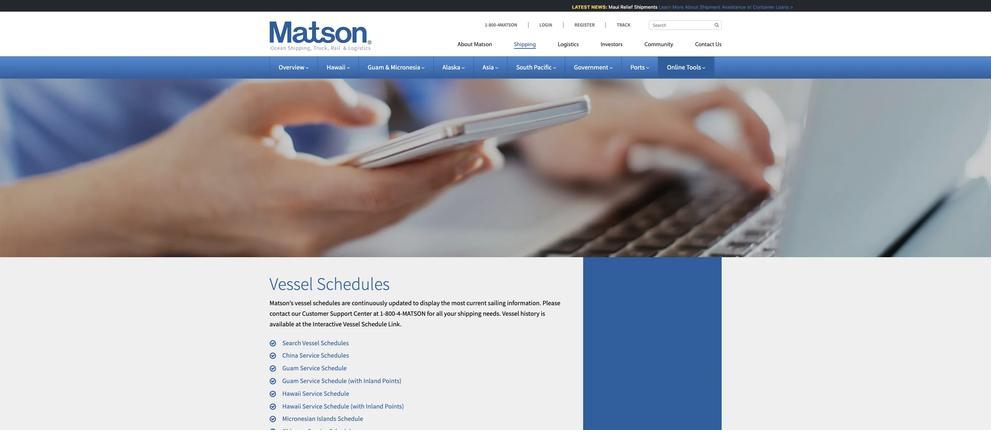 Task type: vqa. For each thing, say whether or not it's contained in the screenshot.
HOLIDAY
no



Task type: describe. For each thing, give the bounding box(es) containing it.
(with for guam service schedule (with inland points)
[[348, 377, 362, 386]]

are
[[342, 299, 351, 308]]

to
[[413, 299, 419, 308]]

vessel up the "china service schedules" on the bottom of page
[[302, 339, 319, 348]]

china service schedules link
[[282, 352, 349, 360]]

guam & micronesia
[[368, 63, 420, 71]]

(with for hawaii service schedule (with inland points)
[[351, 403, 365, 411]]

latest news: maui relief shipments learn more about shipment assistance or container loans >
[[568, 4, 789, 10]]

us
[[716, 42, 722, 48]]

0 vertical spatial schedules
[[317, 273, 390, 295]]

more
[[668, 4, 680, 10]]

1 horizontal spatial the
[[441, 299, 450, 308]]

0 vertical spatial 800-
[[489, 22, 498, 28]]

government link
[[574, 63, 613, 71]]

link.
[[388, 320, 402, 329]]

contact
[[270, 310, 290, 318]]

loans
[[772, 4, 785, 10]]

service for hawaii service schedule
[[302, 390, 322, 398]]

for
[[427, 310, 435, 318]]

our
[[291, 310, 301, 318]]

community link
[[634, 38, 684, 53]]

register
[[575, 22, 595, 28]]

learn more about shipment assistance or container loans > link
[[655, 4, 789, 10]]

search image
[[715, 23, 719, 27]]

tools
[[687, 63, 701, 71]]

asia
[[483, 63, 494, 71]]

schedule for guam service schedule
[[321, 365, 347, 373]]

shipment
[[696, 4, 717, 10]]

all
[[436, 310, 443, 318]]

south pacific link
[[516, 63, 556, 71]]

about matson
[[458, 42, 492, 48]]

schedules for search vessel schedules
[[321, 339, 349, 348]]

or
[[743, 4, 748, 10]]

register link
[[563, 22, 606, 28]]

your
[[444, 310, 457, 318]]

track link
[[606, 22, 631, 28]]

matson's
[[270, 299, 294, 308]]

service for guam service schedule
[[300, 365, 320, 373]]

please
[[543, 299, 561, 308]]

alaska link
[[443, 63, 465, 71]]

schedules
[[313, 299, 340, 308]]

search vessel schedules
[[282, 339, 349, 348]]

online
[[667, 63, 685, 71]]

4-
[[397, 310, 403, 318]]

shipping link
[[503, 38, 547, 53]]

islands
[[317, 415, 336, 424]]

shipments
[[630, 4, 653, 10]]

vessel down support
[[343, 320, 360, 329]]

login link
[[528, 22, 563, 28]]

&
[[385, 63, 389, 71]]

0 vertical spatial about
[[681, 4, 694, 10]]

contact us link
[[684, 38, 722, 53]]

inland for guam service schedule (with inland points)
[[364, 377, 381, 386]]

guam service schedule
[[282, 365, 347, 373]]

micronesian islands schedule link
[[282, 415, 363, 424]]

online tools link
[[667, 63, 706, 71]]

schedule for hawaii service schedule
[[324, 390, 349, 398]]

available
[[270, 320, 294, 329]]

current
[[467, 299, 487, 308]]

support
[[330, 310, 352, 318]]

ports
[[631, 63, 645, 71]]

1-800-4matson
[[485, 22, 517, 28]]

latest
[[568, 4, 586, 10]]

guam service schedule (with inland points) link
[[282, 377, 402, 386]]

guam service schedule (with inland points)
[[282, 377, 402, 386]]

micronesian
[[282, 415, 316, 424]]

hawaii service schedule link
[[282, 390, 349, 398]]

updated
[[389, 299, 412, 308]]

login
[[540, 22, 553, 28]]

needs.
[[483, 310, 501, 318]]

1-800-4matson link
[[485, 22, 528, 28]]

information.
[[507, 299, 541, 308]]

schedule for micronesian islands schedule
[[338, 415, 363, 424]]

online tools
[[667, 63, 701, 71]]

service for hawaii service schedule (with inland points)
[[302, 403, 322, 411]]

1- inside matson's vessel schedules are continuously updated to display the most current sailing information. please contact our customer support center at 1-800-4-matson for all your shipping needs. vessel history is available at the interactive vessel schedule link.
[[380, 310, 385, 318]]

china
[[282, 352, 298, 360]]

logistics
[[558, 42, 579, 48]]



Task type: locate. For each thing, give the bounding box(es) containing it.
asia link
[[483, 63, 498, 71]]

0 vertical spatial 1-
[[485, 22, 489, 28]]

search vessel schedules link
[[282, 339, 349, 348]]

0 vertical spatial the
[[441, 299, 450, 308]]

schedule for hawaii service schedule (with inland points)
[[324, 403, 349, 411]]

0 vertical spatial points)
[[382, 377, 402, 386]]

guam for guam service schedule
[[282, 365, 299, 373]]

0 vertical spatial guam
[[368, 63, 384, 71]]

1 vertical spatial points)
[[385, 403, 404, 411]]

hawaii
[[327, 63, 346, 71], [282, 390, 301, 398], [282, 403, 301, 411]]

inland for hawaii service schedule (with inland points)
[[366, 403, 384, 411]]

None search field
[[649, 20, 722, 30]]

0 vertical spatial inland
[[364, 377, 381, 386]]

guam service schedule link
[[282, 365, 347, 373]]

schedule
[[362, 320, 387, 329], [321, 365, 347, 373], [321, 377, 347, 386], [324, 390, 349, 398], [324, 403, 349, 411], [338, 415, 363, 424]]

schedule for guam service schedule (with inland points)
[[321, 377, 347, 386]]

logistics link
[[547, 38, 590, 53]]

shipping
[[458, 310, 482, 318]]

800-
[[489, 22, 498, 28], [385, 310, 397, 318]]

contact us
[[695, 42, 722, 48]]

schedule down hawaii service schedule (with inland points) link
[[338, 415, 363, 424]]

(with
[[348, 377, 362, 386], [351, 403, 365, 411]]

ports link
[[631, 63, 649, 71]]

matson
[[403, 310, 426, 318]]

guam & micronesia link
[[368, 63, 425, 71]]

government
[[574, 63, 608, 71]]

schedule up hawaii service schedule "link"
[[321, 377, 347, 386]]

schedules
[[317, 273, 390, 295], [321, 339, 349, 348], [321, 352, 349, 360]]

contact
[[695, 42, 714, 48]]

points) for guam service schedule (with inland points)
[[382, 377, 402, 386]]

1 vertical spatial guam
[[282, 365, 299, 373]]

1 horizontal spatial 800-
[[489, 22, 498, 28]]

service for guam service schedule (with inland points)
[[300, 377, 320, 386]]

1 horizontal spatial 1-
[[485, 22, 489, 28]]

hawaii link
[[327, 63, 350, 71]]

schedules down "interactive"
[[321, 339, 349, 348]]

1- down continuously
[[380, 310, 385, 318]]

the up your
[[441, 299, 450, 308]]

investors link
[[590, 38, 634, 53]]

container
[[749, 4, 770, 10]]

1- up matson
[[485, 22, 489, 28]]

investors
[[601, 42, 623, 48]]

0 horizontal spatial about
[[458, 42, 473, 48]]

about
[[681, 4, 694, 10], [458, 42, 473, 48]]

matson's vessel schedules are continuously updated to display the most current sailing information. please contact our customer support center at 1-800-4-matson for all your shipping needs. vessel history is available at the interactive vessel schedule link.
[[270, 299, 561, 329]]

learn
[[655, 4, 667, 10]]

micronesia
[[391, 63, 420, 71]]

section
[[574, 258, 731, 431]]

news:
[[587, 4, 603, 10]]

continuously
[[352, 299, 387, 308]]

vessel down information.
[[502, 310, 519, 318]]

Search search field
[[649, 20, 722, 30]]

at down continuously
[[373, 310, 379, 318]]

1 vertical spatial 800-
[[385, 310, 397, 318]]

south pacific
[[516, 63, 552, 71]]

about left matson
[[458, 42, 473, 48]]

1 vertical spatial hawaii
[[282, 390, 301, 398]]

relief
[[616, 4, 629, 10]]

points) for hawaii service schedule (with inland points)
[[385, 403, 404, 411]]

about right more
[[681, 4, 694, 10]]

customer inputing information via laptop to matson's online tools. image
[[0, 67, 991, 258]]

service
[[300, 352, 320, 360], [300, 365, 320, 373], [300, 377, 320, 386], [302, 390, 322, 398], [302, 403, 322, 411]]

(with up hawaii service schedule (with inland points)
[[348, 377, 362, 386]]

2 vertical spatial hawaii
[[282, 403, 301, 411]]

interactive
[[313, 320, 342, 329]]

community
[[645, 42, 674, 48]]

at down our
[[296, 320, 301, 329]]

micronesian islands schedule
[[282, 415, 363, 424]]

overview
[[279, 63, 305, 71]]

most
[[452, 299, 465, 308]]

the down customer
[[302, 320, 311, 329]]

alaska
[[443, 63, 460, 71]]

1 vertical spatial about
[[458, 42, 473, 48]]

2 vertical spatial schedules
[[321, 352, 349, 360]]

service for china service schedules
[[300, 352, 320, 360]]

about inside 'link'
[[458, 42, 473, 48]]

0 horizontal spatial at
[[296, 320, 301, 329]]

customer
[[302, 310, 329, 318]]

hawaii for hawaii service schedule
[[282, 390, 301, 398]]

schedule inside matson's vessel schedules are continuously updated to display the most current sailing information. please contact our customer support center at 1-800-4-matson for all your shipping needs. vessel history is available at the interactive vessel schedule link.
[[362, 320, 387, 329]]

points)
[[382, 377, 402, 386], [385, 403, 404, 411]]

0 horizontal spatial the
[[302, 320, 311, 329]]

0 horizontal spatial 800-
[[385, 310, 397, 318]]

schedules for china service schedules
[[321, 352, 349, 360]]

schedule up islands
[[324, 403, 349, 411]]

search
[[282, 339, 301, 348]]

hawaii for hawaii
[[327, 63, 346, 71]]

1 horizontal spatial about
[[681, 4, 694, 10]]

history
[[521, 310, 540, 318]]

1 vertical spatial (with
[[351, 403, 365, 411]]

1 vertical spatial inland
[[366, 403, 384, 411]]

schedule up guam service schedule (with inland points)
[[321, 365, 347, 373]]

sailing
[[488, 299, 506, 308]]

blue matson logo with ocean, shipping, truck, rail and logistics written beneath it. image
[[270, 22, 372, 51]]

display
[[420, 299, 440, 308]]

shipping
[[514, 42, 536, 48]]

vessel schedules
[[270, 273, 390, 295]]

hawaii for hawaii service schedule (with inland points)
[[282, 403, 301, 411]]

center
[[354, 310, 372, 318]]

0 horizontal spatial 1-
[[380, 310, 385, 318]]

pacific
[[534, 63, 552, 71]]

vessel
[[295, 299, 312, 308]]

assistance
[[718, 4, 742, 10]]

schedules down search vessel schedules link at the bottom of page
[[321, 352, 349, 360]]

2 vertical spatial guam
[[282, 377, 299, 386]]

(with down guam service schedule (with inland points)
[[351, 403, 365, 411]]

the
[[441, 299, 450, 308], [302, 320, 311, 329]]

1 vertical spatial 1-
[[380, 310, 385, 318]]

overview link
[[279, 63, 309, 71]]

is
[[541, 310, 545, 318]]

800- inside matson's vessel schedules are continuously updated to display the most current sailing information. please contact our customer support center at 1-800-4-matson for all your shipping needs. vessel history is available at the interactive vessel schedule link.
[[385, 310, 397, 318]]

china service schedules
[[282, 352, 349, 360]]

schedules up are
[[317, 273, 390, 295]]

schedule down guam service schedule (with inland points) link
[[324, 390, 349, 398]]

4matson
[[498, 22, 517, 28]]

0 vertical spatial (with
[[348, 377, 362, 386]]

south
[[516, 63, 533, 71]]

guam for guam service schedule (with inland points)
[[282, 377, 299, 386]]

1 vertical spatial at
[[296, 320, 301, 329]]

about matson link
[[458, 38, 503, 53]]

inland
[[364, 377, 381, 386], [366, 403, 384, 411]]

guam
[[368, 63, 384, 71], [282, 365, 299, 373], [282, 377, 299, 386]]

800- up link. at the left bottom of the page
[[385, 310, 397, 318]]

top menu navigation
[[458, 38, 722, 53]]

0 vertical spatial at
[[373, 310, 379, 318]]

track
[[617, 22, 631, 28]]

1 horizontal spatial at
[[373, 310, 379, 318]]

1 vertical spatial schedules
[[321, 339, 349, 348]]

hawaii service schedule (with inland points) link
[[282, 403, 404, 411]]

at
[[373, 310, 379, 318], [296, 320, 301, 329]]

matson
[[474, 42, 492, 48]]

800- up matson
[[489, 22, 498, 28]]

hawaii service schedule (with inland points)
[[282, 403, 404, 411]]

guam for guam & micronesia
[[368, 63, 384, 71]]

1 vertical spatial the
[[302, 320, 311, 329]]

>
[[786, 4, 789, 10]]

maui
[[605, 4, 615, 10]]

vessel up matson's
[[270, 273, 313, 295]]

schedule down center
[[362, 320, 387, 329]]

0 vertical spatial hawaii
[[327, 63, 346, 71]]



